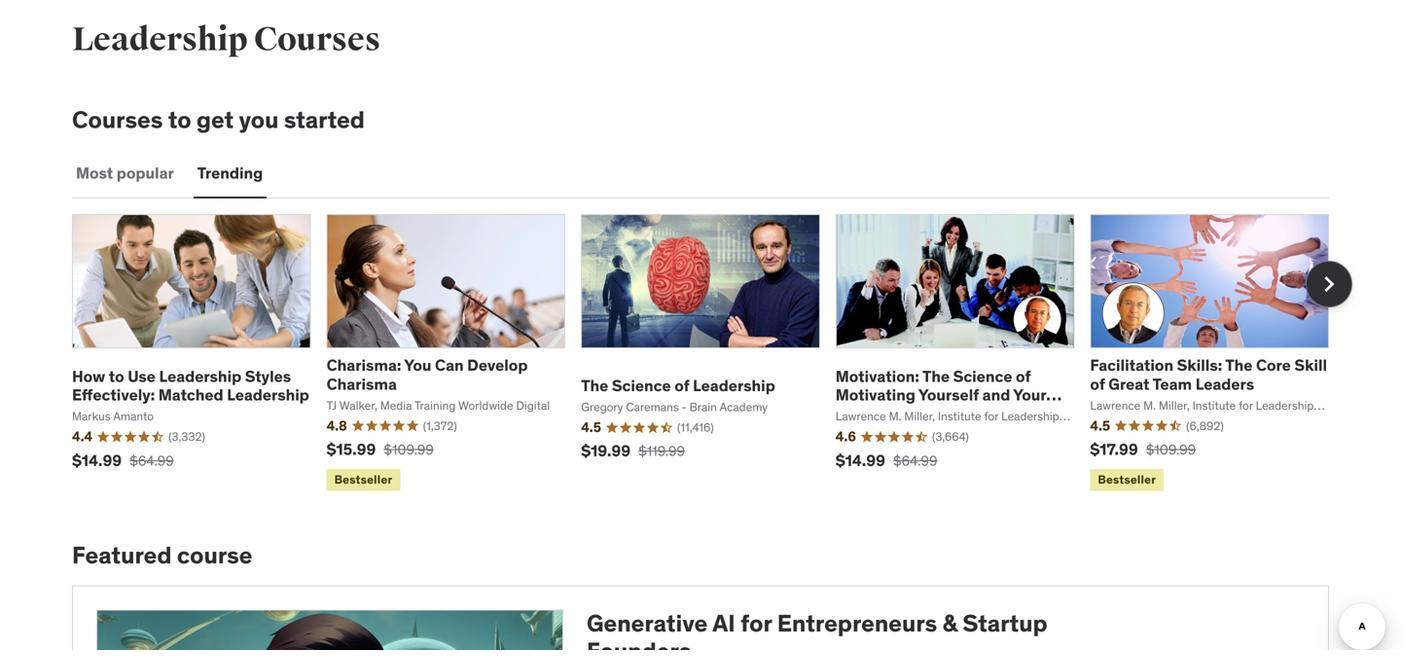 Task type: locate. For each thing, give the bounding box(es) containing it.
2 horizontal spatial the
[[1226, 355, 1253, 375]]

to inside how to use leadership styles effectively: matched leadership
[[109, 366, 124, 386]]

courses up most popular
[[72, 105, 163, 134]]

1 horizontal spatial of
[[1016, 366, 1031, 386]]

1 horizontal spatial courses
[[254, 20, 381, 60]]

of inside facilitation skills: the core skill of great team leaders
[[1090, 374, 1105, 394]]

leadership courses
[[72, 20, 381, 60]]

featured
[[72, 541, 172, 570]]

popular
[[117, 163, 174, 183]]

entrepreneurs
[[777, 609, 937, 638]]

1 horizontal spatial the
[[923, 366, 950, 386]]

of inside motivation: the science of motivating yourself and your team
[[1016, 366, 1031, 386]]

1 vertical spatial to
[[109, 366, 124, 386]]

motivation:
[[836, 366, 920, 386]]

1 horizontal spatial science
[[953, 366, 1013, 386]]

0 horizontal spatial science
[[612, 376, 671, 396]]

core
[[1256, 355, 1291, 375]]

yourself
[[919, 385, 979, 405]]

use
[[128, 366, 156, 386]]

0 horizontal spatial to
[[109, 366, 124, 386]]

most
[[76, 163, 113, 183]]

of
[[1016, 366, 1031, 386], [1090, 374, 1105, 394], [675, 376, 690, 396]]

how
[[72, 366, 105, 386]]

ai
[[713, 609, 736, 638]]

to left use
[[109, 366, 124, 386]]

the inside motivation: the science of motivating yourself and your team
[[923, 366, 950, 386]]

motivation: the science of motivating yourself and your team
[[836, 366, 1046, 424]]

0 vertical spatial to
[[168, 105, 191, 134]]

facilitation skills: the core skill of great team leaders
[[1090, 355, 1328, 394]]

charisma: you can develop charisma link
[[327, 355, 528, 394]]

team inside facilitation skills: the core skill of great team leaders
[[1153, 374, 1192, 394]]

&
[[943, 609, 958, 638]]

for
[[741, 609, 772, 638]]

to
[[168, 105, 191, 134], [109, 366, 124, 386]]

facilitation skills: the core skill of great team leaders link
[[1090, 355, 1328, 394]]

courses to get you started
[[72, 105, 365, 134]]

great
[[1109, 374, 1150, 394]]

0 horizontal spatial team
[[836, 404, 875, 424]]

to left get
[[168, 105, 191, 134]]

next image
[[1314, 269, 1345, 300]]

leaders
[[1196, 374, 1255, 394]]

2 horizontal spatial of
[[1090, 374, 1105, 394]]

team
[[1153, 374, 1192, 394], [836, 404, 875, 424]]

most popular
[[76, 163, 174, 183]]

team down motivation:
[[836, 404, 875, 424]]

team right great
[[1153, 374, 1192, 394]]

1 horizontal spatial team
[[1153, 374, 1192, 394]]

1 vertical spatial team
[[836, 404, 875, 424]]

leadership
[[72, 20, 248, 60], [159, 366, 242, 386], [693, 376, 775, 396], [227, 385, 309, 405]]

science
[[953, 366, 1013, 386], [612, 376, 671, 396]]

0 vertical spatial team
[[1153, 374, 1192, 394]]

1 horizontal spatial to
[[168, 105, 191, 134]]

courses up started in the left of the page
[[254, 20, 381, 60]]

charisma:
[[327, 355, 401, 375]]

1 vertical spatial courses
[[72, 105, 163, 134]]

trending
[[197, 163, 263, 183]]

courses
[[254, 20, 381, 60], [72, 105, 163, 134]]

the
[[1226, 355, 1253, 375], [923, 366, 950, 386], [581, 376, 609, 396]]



Task type: vqa. For each thing, say whether or not it's contained in the screenshot.
popular
yes



Task type: describe. For each thing, give the bounding box(es) containing it.
trending button
[[193, 150, 267, 197]]

most popular button
[[72, 150, 178, 197]]

styles
[[245, 366, 291, 386]]

can
[[435, 355, 464, 375]]

skills:
[[1177, 355, 1223, 375]]

0 horizontal spatial the
[[581, 376, 609, 396]]

charisma
[[327, 374, 397, 394]]

effectively:
[[72, 385, 155, 405]]

team inside motivation: the science of motivating yourself and your team
[[836, 404, 875, 424]]

generative ai for entrepreneurs & startup founders
[[587, 609, 1048, 650]]

0 horizontal spatial of
[[675, 376, 690, 396]]

to for how
[[109, 366, 124, 386]]

featured course
[[72, 541, 252, 570]]

you
[[239, 105, 279, 134]]

develop
[[467, 355, 528, 375]]

course
[[177, 541, 252, 570]]

science inside motivation: the science of motivating yourself and your team
[[953, 366, 1013, 386]]

motivation: the science of motivating yourself and your team link
[[836, 366, 1062, 424]]

charisma: you can develop charisma
[[327, 355, 528, 394]]

your
[[1013, 385, 1046, 405]]

carousel element
[[72, 214, 1353, 495]]

the science of leadership
[[581, 376, 775, 396]]

matched
[[158, 385, 223, 405]]

facilitation
[[1090, 355, 1174, 375]]

motivating
[[836, 385, 916, 405]]

how to use leadership styles effectively: matched leadership
[[72, 366, 309, 405]]

how to use leadership styles effectively: matched leadership link
[[72, 366, 309, 405]]

generative ai for entrepreneurs & startup founders link
[[72, 585, 1329, 650]]

get
[[197, 105, 234, 134]]

started
[[284, 105, 365, 134]]

generative
[[587, 609, 708, 638]]

you
[[404, 355, 432, 375]]

the science of leadership link
[[581, 376, 775, 396]]

0 vertical spatial courses
[[254, 20, 381, 60]]

and
[[983, 385, 1011, 405]]

0 horizontal spatial courses
[[72, 105, 163, 134]]

founders
[[587, 637, 691, 650]]

skill
[[1295, 355, 1328, 375]]

startup
[[963, 609, 1048, 638]]

to for courses
[[168, 105, 191, 134]]

the inside facilitation skills: the core skill of great team leaders
[[1226, 355, 1253, 375]]



